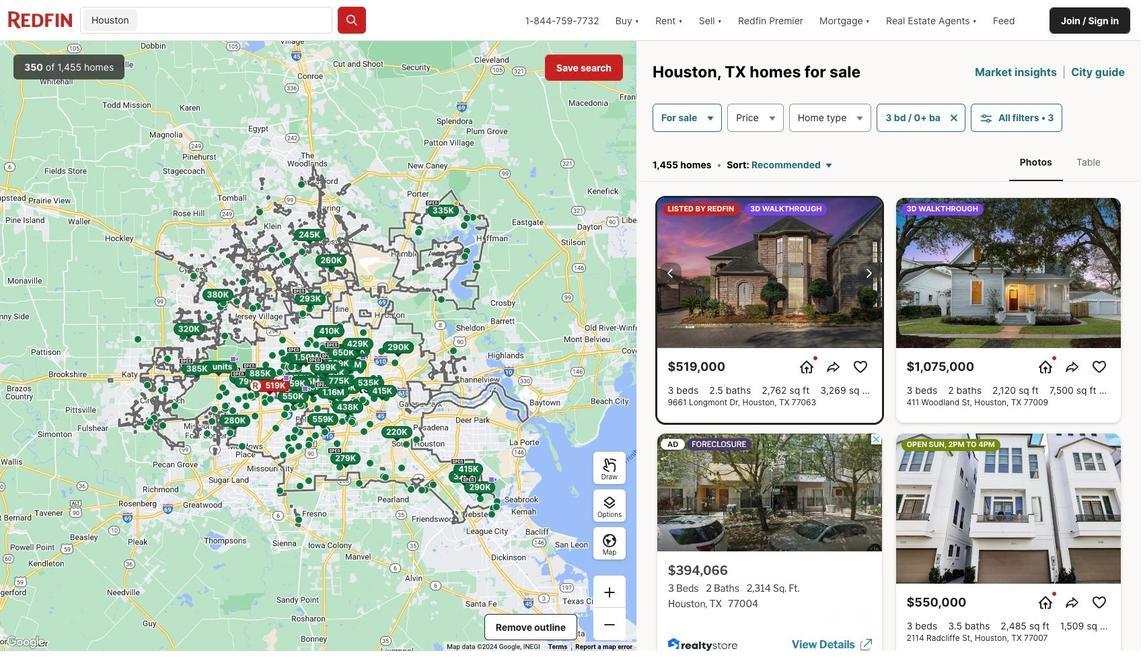 Task type: vqa. For each thing, say whether or not it's contained in the screenshot.
Vegas,
no



Task type: locate. For each thing, give the bounding box(es) containing it.
add home to favorites image for second add home to favorites option from the left
[[1092, 359, 1108, 375]]

0 horizontal spatial share home image
[[826, 359, 842, 375]]

next image
[[861, 265, 877, 281]]

advertisement image
[[650, 428, 889, 651]]

None search field
[[140, 7, 332, 34]]

ad element
[[658, 434, 882, 651]]

schedule a tour image
[[799, 359, 815, 375]]

schedule a tour image for add home to favorites checkbox
[[1038, 594, 1054, 611]]

schedule a tour image
[[1038, 359, 1054, 375], [1038, 594, 1054, 611]]

share home image for second add home to favorites option from the left
[[1065, 359, 1081, 375]]

1 horizontal spatial add home to favorites image
[[1092, 359, 1108, 375]]

0 horizontal spatial add home to favorites image
[[853, 359, 869, 375]]

2 add home to favorites image from the left
[[1092, 359, 1108, 375]]

Add home to favorites checkbox
[[850, 356, 872, 378], [1089, 356, 1111, 378]]

0 vertical spatial schedule a tour image
[[1038, 359, 1054, 375]]

share home image
[[1065, 594, 1081, 611]]

0 horizontal spatial add home to favorites checkbox
[[850, 356, 872, 378]]

share home image for 1st add home to favorites option from left
[[826, 359, 842, 375]]

2 share home image from the left
[[1065, 359, 1081, 375]]

2 schedule a tour image from the top
[[1038, 594, 1054, 611]]

1 share home image from the left
[[826, 359, 842, 375]]

1 add home to favorites image from the left
[[853, 359, 869, 375]]

1 horizontal spatial add home to favorites checkbox
[[1089, 356, 1111, 378]]

add home to favorites image
[[853, 359, 869, 375], [1092, 359, 1108, 375]]

1 vertical spatial schedule a tour image
[[1038, 594, 1054, 611]]

add home to favorites image for 1st add home to favorites option from left
[[853, 359, 869, 375]]

submit search image
[[345, 13, 359, 27]]

share home image
[[826, 359, 842, 375], [1065, 359, 1081, 375]]

1 horizontal spatial share home image
[[1065, 359, 1081, 375]]

previous image
[[663, 265, 679, 281]]

tab list
[[996, 143, 1126, 181]]

1 schedule a tour image from the top
[[1038, 359, 1054, 375]]



Task type: describe. For each thing, give the bounding box(es) containing it.
schedule a tour image for second add home to favorites option from the left
[[1038, 359, 1054, 375]]

add home to favorites image
[[1092, 594, 1108, 611]]

1 add home to favorites checkbox from the left
[[850, 356, 872, 378]]

toggle search results table view tab
[[1067, 145, 1112, 179]]

google image
[[3, 634, 48, 651]]

Add home to favorites checkbox
[[1089, 592, 1111, 613]]

2 add home to favorites checkbox from the left
[[1089, 356, 1111, 378]]

toggle search results photos view tab
[[1010, 145, 1064, 179]]

map region
[[0, 41, 637, 651]]



